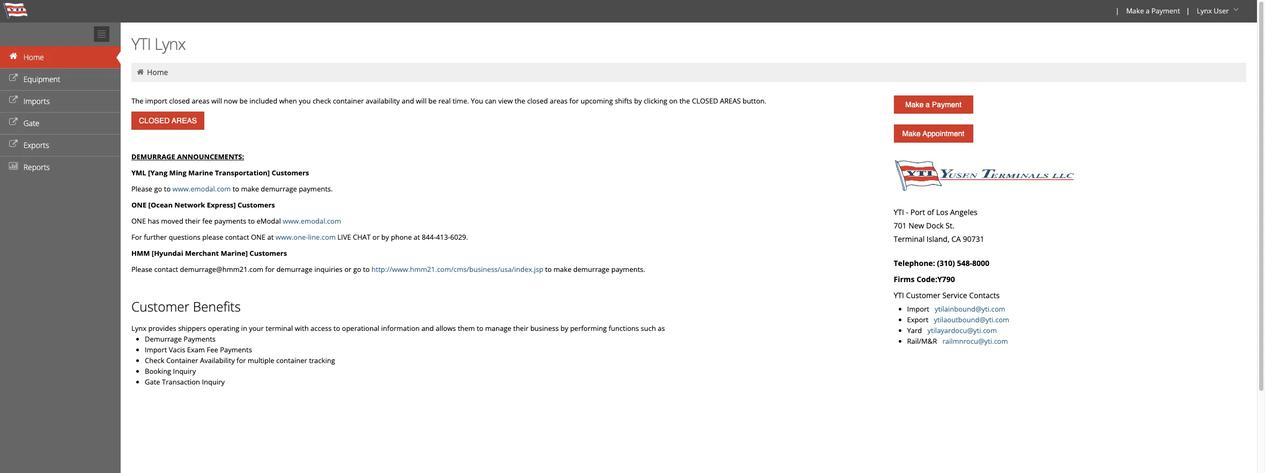 Task type: locate. For each thing, give the bounding box(es) containing it.
or right inquiries
[[345, 265, 352, 274]]

areas left upcoming
[[550, 96, 568, 106]]

payment left lynx user
[[1152, 6, 1181, 16]]

0 horizontal spatial and
[[402, 96, 414, 106]]

make
[[1127, 6, 1145, 16], [906, 100, 924, 109], [903, 129, 921, 138]]

1 vertical spatial external link image
[[8, 119, 19, 126]]

1 horizontal spatial make a payment
[[1127, 6, 1181, 16]]

yard
[[908, 326, 923, 335]]

firms code:y790
[[894, 274, 955, 284]]

be
[[240, 96, 248, 106], [429, 96, 437, 106]]

2 vertical spatial one
[[251, 232, 266, 242]]

0 horizontal spatial for
[[237, 356, 246, 365]]

closed right view
[[527, 96, 548, 106]]

2 vertical spatial customers
[[250, 248, 287, 258]]

0 horizontal spatial home link
[[0, 46, 121, 68]]

0 horizontal spatial at
[[267, 232, 274, 242]]

0 vertical spatial by
[[634, 96, 642, 106]]

0 vertical spatial a
[[1146, 6, 1150, 16]]

2 horizontal spatial by
[[634, 96, 642, 106]]

1 vertical spatial customers
[[238, 200, 275, 210]]

0 horizontal spatial lynx
[[131, 324, 147, 333]]

lynx inside lynx provides shippers operating in your terminal with access to operational information and allows them to manage their business by performing functions such as demurrage payments import vacis exam fee payments check container availability for multiple container tracking booking inquiry gate transaction inquiry
[[131, 324, 147, 333]]

container inside lynx provides shippers operating in your terminal with access to operational information and allows them to manage their business by performing functions such as demurrage payments import vacis exam fee payments check container availability for multiple container tracking booking inquiry gate transaction inquiry
[[276, 356, 307, 365]]

0 vertical spatial gate
[[23, 118, 39, 128]]

hmm
[[131, 248, 150, 258]]

customer up provides
[[131, 298, 190, 316]]

0 horizontal spatial by
[[382, 232, 389, 242]]

home link up equipment
[[0, 46, 121, 68]]

0 horizontal spatial the
[[515, 96, 526, 106]]

1 vertical spatial their
[[514, 324, 529, 333]]

import up export
[[908, 304, 933, 314]]

0 vertical spatial www.emodal.com link
[[173, 184, 231, 194]]

0 horizontal spatial home
[[23, 52, 44, 62]]

them
[[458, 324, 475, 333]]

terminal
[[266, 324, 293, 333]]

demurrage
[[261, 184, 297, 194], [277, 265, 313, 274], [574, 265, 610, 274]]

or
[[373, 232, 380, 242], [345, 265, 352, 274]]

contact down one has moved their fee payments to emodal www.emodal.com
[[225, 232, 249, 242]]

tracking
[[309, 356, 335, 365]]

1 external link image from the top
[[8, 97, 19, 104]]

2 please from the top
[[131, 265, 152, 274]]

customer down firms code:y790
[[907, 290, 941, 300]]

be right 'now'
[[240, 96, 248, 106]]

shifts
[[615, 96, 633, 106]]

be left real
[[429, 96, 437, 106]]

to
[[164, 184, 171, 194], [233, 184, 239, 194], [248, 216, 255, 226], [363, 265, 370, 274], [545, 265, 552, 274], [334, 324, 340, 333], [477, 324, 484, 333]]

1 vertical spatial container
[[276, 356, 307, 365]]

-
[[907, 207, 909, 217]]

1 horizontal spatial lynx
[[154, 33, 186, 55]]

1 vertical spatial and
[[422, 324, 434, 333]]

0 vertical spatial home
[[23, 52, 44, 62]]

548-
[[957, 258, 973, 268]]

will left 'now'
[[211, 96, 222, 106]]

check
[[145, 356, 164, 365]]

0 vertical spatial payments.
[[299, 184, 333, 194]]

[ocean
[[148, 200, 173, 210]]

inquiry down the availability
[[202, 377, 225, 387]]

external link image inside exports link
[[8, 141, 19, 148]]

2 external link image from the top
[[8, 119, 19, 126]]

1 horizontal spatial container
[[333, 96, 364, 106]]

1 horizontal spatial payments.
[[612, 265, 646, 274]]

lynx user link
[[1193, 0, 1246, 23]]

closed right import
[[169, 96, 190, 106]]

external link image inside gate link
[[8, 119, 19, 126]]

inquiry down container
[[173, 366, 196, 376]]

and left allows at the bottom
[[422, 324, 434, 333]]

questions
[[169, 232, 201, 242]]

www.emodal.com link
[[173, 184, 231, 194], [283, 216, 341, 226]]

1 horizontal spatial |
[[1187, 6, 1191, 16]]

one left [ocean
[[131, 200, 147, 210]]

clicking
[[644, 96, 668, 106]]

customers for one [ocean network express] customers
[[238, 200, 275, 210]]

reports
[[23, 162, 50, 172]]

fee
[[207, 345, 218, 355]]

for down for further questions please contact one at www.one-line.com live chat or by phone at 844-413-6029.
[[265, 265, 275, 274]]

yti up home image
[[131, 33, 151, 55]]

for left 'multiple'
[[237, 356, 246, 365]]

at left '844-'
[[414, 232, 420, 242]]

the
[[515, 96, 526, 106], [680, 96, 691, 106]]

railmnrocu@yti.com
[[943, 336, 1008, 346]]

|
[[1116, 6, 1120, 16], [1187, 6, 1191, 16]]

for left upcoming
[[570, 96, 579, 106]]

please down hmm on the bottom left of the page
[[131, 265, 152, 274]]

by right "business"
[[561, 324, 569, 333]]

2 horizontal spatial for
[[570, 96, 579, 106]]

import inside lynx provides shippers operating in your terminal with access to operational information and allows them to manage their business by performing functions such as demurrage payments import vacis exam fee payments check container availability for multiple container tracking booking inquiry gate transaction inquiry
[[145, 345, 167, 355]]

1 vertical spatial inquiry
[[202, 377, 225, 387]]

when
[[279, 96, 297, 106]]

3 external link image from the top
[[8, 141, 19, 148]]

0 vertical spatial payment
[[1152, 6, 1181, 16]]

gate down booking at the left of page
[[145, 377, 160, 387]]

performing
[[570, 324, 607, 333]]

firms
[[894, 274, 915, 284]]

has
[[148, 216, 159, 226]]

their
[[185, 216, 201, 226], [514, 324, 529, 333]]

0 vertical spatial make
[[1127, 6, 1145, 16]]

equipment
[[23, 74, 60, 84]]

1 horizontal spatial areas
[[550, 96, 568, 106]]

los
[[937, 207, 949, 217]]

0 vertical spatial www.emodal.com
[[173, 184, 231, 194]]

or right chat
[[373, 232, 380, 242]]

at down emodal
[[267, 232, 274, 242]]

0 vertical spatial external link image
[[8, 97, 19, 104]]

payments up the "exam"
[[184, 334, 216, 344]]

will left real
[[416, 96, 427, 106]]

express]
[[207, 200, 236, 210]]

None submit
[[131, 112, 205, 130]]

the right on
[[680, 96, 691, 106]]

on
[[670, 96, 678, 106]]

at
[[267, 232, 274, 242], [414, 232, 420, 242]]

go right inquiries
[[353, 265, 361, 274]]

0 vertical spatial make a payment link
[[1122, 0, 1185, 23]]

their right "manage"
[[514, 324, 529, 333]]

yml [yang ming marine transportation] customers
[[131, 168, 309, 178]]

1 vertical spatial yti
[[894, 207, 905, 217]]

the right view
[[515, 96, 526, 106]]

container left tracking
[[276, 356, 307, 365]]

1 horizontal spatial the
[[680, 96, 691, 106]]

emodal
[[257, 216, 281, 226]]

import up check
[[145, 345, 167, 355]]

1 the from the left
[[515, 96, 526, 106]]

home right home icon
[[23, 52, 44, 62]]

go down [yang
[[154, 184, 162, 194]]

one left the has at left top
[[131, 216, 146, 226]]

1 vertical spatial one
[[131, 216, 146, 226]]

0 horizontal spatial a
[[926, 100, 930, 109]]

go
[[154, 184, 162, 194], [353, 265, 361, 274]]

1 horizontal spatial a
[[1146, 6, 1150, 16]]

container right check
[[333, 96, 364, 106]]

payments up the availability
[[220, 345, 252, 355]]

please go to www.emodal.com to make demurrage payments.
[[131, 184, 333, 194]]

and inside lynx provides shippers operating in your terminal with access to operational information and allows them to manage their business by performing functions such as demurrage payments import vacis exam fee payments check container availability for multiple container tracking booking inquiry gate transaction inquiry
[[422, 324, 434, 333]]

yti left -
[[894, 207, 905, 217]]

0 horizontal spatial container
[[276, 356, 307, 365]]

0 vertical spatial go
[[154, 184, 162, 194]]

0 vertical spatial import
[[908, 304, 933, 314]]

lynx for provides
[[131, 324, 147, 333]]

by left phone
[[382, 232, 389, 242]]

moved
[[161, 216, 183, 226]]

1 vertical spatial go
[[353, 265, 361, 274]]

external link image inside imports link
[[8, 97, 19, 104]]

areas left 'now'
[[192, 96, 210, 106]]

0 horizontal spatial www.emodal.com link
[[173, 184, 231, 194]]

1 horizontal spatial and
[[422, 324, 434, 333]]

yti for yti - port of los angeles 701 new dock st. terminal island, ca 90731
[[894, 207, 905, 217]]

1 horizontal spatial contact
[[225, 232, 249, 242]]

ytilainbound@yti.com
[[935, 304, 1006, 314]]

0 horizontal spatial |
[[1116, 6, 1120, 16]]

0 horizontal spatial inquiry
[[173, 366, 196, 376]]

inquiry
[[173, 366, 196, 376], [202, 377, 225, 387]]

please down yml
[[131, 184, 152, 194]]

0 vertical spatial container
[[333, 96, 364, 106]]

provides
[[148, 324, 176, 333]]

0 horizontal spatial will
[[211, 96, 222, 106]]

2 will from the left
[[416, 96, 427, 106]]

1 horizontal spatial will
[[416, 96, 427, 106]]

1 please from the top
[[131, 184, 152, 194]]

such
[[641, 324, 656, 333]]

0 vertical spatial lynx
[[1198, 6, 1213, 16]]

2 be from the left
[[429, 96, 437, 106]]

payment up appointment
[[932, 100, 962, 109]]

1 horizontal spatial make
[[554, 265, 572, 274]]

customers down www.one-
[[250, 248, 287, 258]]

marine]
[[221, 248, 248, 258]]

0 vertical spatial make
[[241, 184, 259, 194]]

1 vertical spatial lynx
[[154, 33, 186, 55]]

yti down firms
[[894, 290, 905, 300]]

real
[[439, 96, 451, 106]]

one
[[131, 200, 147, 210], [131, 216, 146, 226], [251, 232, 266, 242]]

1 vertical spatial make a payment link
[[894, 96, 974, 114]]

service
[[943, 290, 968, 300]]

1 vertical spatial import
[[145, 345, 167, 355]]

1 horizontal spatial at
[[414, 232, 420, 242]]

1 horizontal spatial be
[[429, 96, 437, 106]]

0 horizontal spatial be
[[240, 96, 248, 106]]

make appointment link
[[894, 124, 974, 143]]

1 vertical spatial www.emodal.com
[[283, 216, 341, 226]]

home link right home image
[[147, 67, 168, 77]]

1 vertical spatial payments.
[[612, 265, 646, 274]]

a
[[1146, 6, 1150, 16], [926, 100, 930, 109]]

0 horizontal spatial areas
[[192, 96, 210, 106]]

gate up exports
[[23, 118, 39, 128]]

announcements:
[[177, 152, 244, 162]]

imports
[[23, 96, 50, 106]]

www.emodal.com down marine
[[173, 184, 231, 194]]

lynx for user
[[1198, 6, 1213, 16]]

payments
[[184, 334, 216, 344], [220, 345, 252, 355]]

for
[[131, 232, 142, 242]]

1 horizontal spatial closed
[[527, 96, 548, 106]]

www.emodal.com link up www.one-line.com 'link'
[[283, 216, 341, 226]]

1 vertical spatial contact
[[154, 265, 178, 274]]

0 vertical spatial their
[[185, 216, 201, 226]]

your
[[249, 324, 264, 333]]

one for one has moved their fee payments to emodal www.emodal.com
[[131, 216, 146, 226]]

2 | from the left
[[1187, 6, 1191, 16]]

payment
[[1152, 6, 1181, 16], [932, 100, 962, 109]]

2 vertical spatial by
[[561, 324, 569, 333]]

0 horizontal spatial payments
[[184, 334, 216, 344]]

0 horizontal spatial closed
[[169, 96, 190, 106]]

customers up emodal
[[238, 200, 275, 210]]

contact
[[225, 232, 249, 242], [154, 265, 178, 274]]

0 vertical spatial yti
[[131, 33, 151, 55]]

their left fee
[[185, 216, 201, 226]]

www.emodal.com link down marine
[[173, 184, 231, 194]]

contacts
[[970, 290, 1000, 300]]

by right the shifts
[[634, 96, 642, 106]]

contact down [hyundai
[[154, 265, 178, 274]]

customers right transportation]
[[272, 168, 309, 178]]

http://www.hmm21.com/cms/business/usa/index.jsp
[[372, 265, 544, 274]]

0 horizontal spatial their
[[185, 216, 201, 226]]

2 vertical spatial yti
[[894, 290, 905, 300]]

please for please go to
[[131, 184, 152, 194]]

home right home image
[[147, 67, 168, 77]]

0 vertical spatial one
[[131, 200, 147, 210]]

0 horizontal spatial payment
[[932, 100, 962, 109]]

1 horizontal spatial for
[[265, 265, 275, 274]]

home image
[[136, 68, 145, 76]]

one has moved their fee payments to emodal www.emodal.com
[[131, 216, 341, 226]]

1 at from the left
[[267, 232, 274, 242]]

external link image for exports
[[8, 141, 19, 148]]

1 vertical spatial www.emodal.com link
[[283, 216, 341, 226]]

external link image
[[8, 97, 19, 104], [8, 119, 19, 126], [8, 141, 19, 148]]

yti inside yti - port of los angeles 701 new dock st. terminal island, ca 90731
[[894, 207, 905, 217]]

www.emodal.com up www.one-line.com 'link'
[[283, 216, 341, 226]]

transportation]
[[215, 168, 270, 178]]

closed
[[169, 96, 190, 106], [527, 96, 548, 106]]

1 vertical spatial please
[[131, 265, 152, 274]]

and right availability
[[402, 96, 414, 106]]

0 horizontal spatial gate
[[23, 118, 39, 128]]

one down emodal
[[251, 232, 266, 242]]

0 vertical spatial and
[[402, 96, 414, 106]]

gate inside lynx provides shippers operating in your terminal with access to operational information and allows them to manage their business by performing functions such as demurrage payments import vacis exam fee payments check container availability for multiple container tracking booking inquiry gate transaction inquiry
[[145, 377, 160, 387]]

hmm [hyundai merchant marine] customers
[[131, 248, 287, 258]]

2 vertical spatial lynx
[[131, 324, 147, 333]]

1 vertical spatial payments
[[220, 345, 252, 355]]

1 horizontal spatial home
[[147, 67, 168, 77]]

1 vertical spatial by
[[382, 232, 389, 242]]

transaction
[[162, 377, 200, 387]]

1 horizontal spatial www.emodal.com link
[[283, 216, 341, 226]]

www.one-
[[276, 232, 308, 242]]

0 vertical spatial contact
[[225, 232, 249, 242]]

customers for hmm [hyundai merchant marine] customers
[[250, 248, 287, 258]]

benefits
[[193, 298, 241, 316]]

0 vertical spatial please
[[131, 184, 152, 194]]

1 vertical spatial gate
[[145, 377, 160, 387]]

as
[[658, 324, 665, 333]]

upcoming
[[581, 96, 613, 106]]

payments.
[[299, 184, 333, 194], [612, 265, 646, 274]]



Task type: vqa. For each thing, say whether or not it's contained in the screenshot.
'PLEASE CONTACT DEMURRAGE@HMM21.COM FOR DEMURRAGE INQUIRIES OR GO TO'
no



Task type: describe. For each thing, give the bounding box(es) containing it.
angle down image
[[1231, 6, 1242, 13]]

code:y790
[[917, 274, 955, 284]]

telephone: (310) 548-8000
[[894, 258, 990, 268]]

1 | from the left
[[1116, 6, 1120, 16]]

1 horizontal spatial make a payment link
[[1122, 0, 1185, 23]]

chat
[[353, 232, 371, 242]]

please for please contact demurrage@hmm21.com for demurrage inquiries or go to
[[131, 265, 152, 274]]

ytilaoutbound@yti.com link
[[934, 315, 1010, 325]]

0 vertical spatial inquiry
[[173, 366, 196, 376]]

button.
[[743, 96, 767, 106]]

operating
[[208, 324, 239, 333]]

angeles
[[951, 207, 978, 217]]

time.
[[453, 96, 469, 106]]

st.
[[946, 221, 955, 231]]

manage
[[485, 324, 512, 333]]

1 horizontal spatial payment
[[1152, 6, 1181, 16]]

demurrage
[[131, 152, 175, 162]]

1 vertical spatial a
[[926, 100, 930, 109]]

1 horizontal spatial go
[[353, 265, 361, 274]]

by inside lynx provides shippers operating in your terminal with access to operational information and allows them to manage their business by performing functions such as demurrage payments import vacis exam fee payments check container availability for multiple container tracking booking inquiry gate transaction inquiry
[[561, 324, 569, 333]]

1 vertical spatial make
[[554, 265, 572, 274]]

new
[[909, 221, 925, 231]]

1 vertical spatial make
[[906, 100, 924, 109]]

2 closed from the left
[[527, 96, 548, 106]]

0 horizontal spatial make a payment
[[906, 100, 962, 109]]

import
[[145, 96, 167, 106]]

1 closed from the left
[[169, 96, 190, 106]]

844-
[[422, 232, 436, 242]]

ytilaoutbound@yti.com
[[934, 315, 1010, 325]]

closed
[[692, 96, 719, 106]]

www.emodal.com link for one has moved their fee payments to emodal www.emodal.com
[[283, 216, 341, 226]]

0 vertical spatial customers
[[272, 168, 309, 178]]

one [ocean network express] customers
[[131, 200, 275, 210]]

lynx user
[[1198, 6, 1230, 16]]

1 horizontal spatial home link
[[147, 67, 168, 77]]

functions
[[609, 324, 639, 333]]

the
[[131, 96, 143, 106]]

external link image for gate
[[8, 119, 19, 126]]

1 vertical spatial home
[[147, 67, 168, 77]]

marine
[[188, 168, 213, 178]]

availability
[[200, 356, 235, 365]]

yti for yti customer service contacts
[[894, 290, 905, 300]]

business
[[531, 324, 559, 333]]

0 horizontal spatial customer
[[131, 298, 190, 316]]

external link image for imports
[[8, 97, 19, 104]]

their inside lynx provides shippers operating in your terminal with access to operational information and allows them to manage their business by performing functions such as demurrage payments import vacis exam fee payments check container availability for multiple container tracking booking inquiry gate transaction inquiry
[[514, 324, 529, 333]]

for inside lynx provides shippers operating in your terminal with access to operational information and allows them to manage their business by performing functions such as demurrage payments import vacis exam fee payments check container availability for multiple container tracking booking inquiry gate transaction inquiry
[[237, 356, 246, 365]]

fee
[[202, 216, 213, 226]]

access
[[311, 324, 332, 333]]

home image
[[8, 53, 19, 60]]

yti customer service contacts
[[894, 290, 1000, 300]]

1 be from the left
[[240, 96, 248, 106]]

[hyundai
[[152, 248, 183, 258]]

1 vertical spatial for
[[265, 265, 275, 274]]

operational
[[342, 324, 380, 333]]

imports link
[[0, 90, 121, 112]]

www.emodal.com link for to make demurrage payments.
[[173, 184, 231, 194]]

0 horizontal spatial make
[[241, 184, 259, 194]]

telephone:
[[894, 258, 936, 268]]

1 vertical spatial payment
[[932, 100, 962, 109]]

yti for yti lynx
[[131, 33, 151, 55]]

90731
[[963, 234, 985, 244]]

dock
[[927, 221, 944, 231]]

ming
[[169, 168, 187, 178]]

island,
[[927, 234, 950, 244]]

0 horizontal spatial or
[[345, 265, 352, 274]]

2 the from the left
[[680, 96, 691, 106]]

8000
[[973, 258, 990, 268]]

make appointment
[[903, 129, 965, 138]]

export
[[908, 315, 929, 325]]

demurrage@hmm21.com
[[180, 265, 264, 274]]

phone
[[391, 232, 412, 242]]

(310)
[[938, 258, 956, 268]]

2 areas from the left
[[550, 96, 568, 106]]

equipment link
[[0, 68, 121, 90]]

2 vertical spatial make
[[903, 129, 921, 138]]

merchant
[[185, 248, 219, 258]]

view
[[499, 96, 513, 106]]

user
[[1214, 6, 1230, 16]]

1 horizontal spatial import
[[908, 304, 933, 314]]

http://www.hmm21.com/cms/business/usa/index.jsp link
[[372, 265, 544, 274]]

1 horizontal spatial customer
[[907, 290, 941, 300]]

appointment
[[923, 129, 965, 138]]

yml
[[131, 168, 146, 178]]

0 vertical spatial make a payment
[[1127, 6, 1181, 16]]

ca
[[952, 234, 961, 244]]

bar chart image
[[8, 163, 19, 170]]

6029.
[[450, 232, 468, 242]]

0 horizontal spatial contact
[[154, 265, 178, 274]]

0 horizontal spatial go
[[154, 184, 162, 194]]

1 horizontal spatial payments
[[220, 345, 252, 355]]

reports link
[[0, 156, 121, 178]]

yti lynx
[[131, 33, 186, 55]]

gate link
[[0, 112, 121, 134]]

payments
[[214, 216, 246, 226]]

the import closed areas will now be included when you check container availability and will be real time.  you can view the closed areas for upcoming shifts by clicking on the closed areas button.
[[131, 96, 767, 106]]

1 horizontal spatial www.emodal.com
[[283, 216, 341, 226]]

for further questions please contact one at www.one-line.com live chat or by phone at 844-413-6029.
[[131, 232, 468, 242]]

1 horizontal spatial inquiry
[[202, 377, 225, 387]]

0 horizontal spatial make a payment link
[[894, 96, 974, 114]]

vacis
[[169, 345, 185, 355]]

external link image
[[8, 75, 19, 82]]

terminal
[[894, 234, 925, 244]]

shippers
[[178, 324, 206, 333]]

port
[[911, 207, 926, 217]]

home inside home link
[[23, 52, 44, 62]]

in
[[241, 324, 247, 333]]

0 vertical spatial for
[[570, 96, 579, 106]]

please contact demurrage@hmm21.com for demurrage inquiries or go to http://www.hmm21.com/cms/business/usa/index.jsp to make demurrage payments.
[[131, 265, 646, 274]]

exports link
[[0, 134, 121, 156]]

1 horizontal spatial or
[[373, 232, 380, 242]]

with
[[295, 324, 309, 333]]

one for one [ocean network express] customers
[[131, 200, 147, 210]]

2 at from the left
[[414, 232, 420, 242]]

areas
[[720, 96, 741, 106]]

demurrage
[[145, 334, 182, 344]]

ytilayardocu@yti.com
[[928, 326, 997, 335]]

booking
[[145, 366, 171, 376]]

of
[[928, 207, 935, 217]]

customer benefits
[[131, 298, 241, 316]]

export ytilaoutbound@yti.com yard ytilayardocu@yti.com rail/m&r railmnrocu@yti.com
[[908, 315, 1010, 346]]

yti - port of los angeles 701 new dock st. terminal island, ca 90731
[[894, 207, 985, 244]]

0 vertical spatial payments
[[184, 334, 216, 344]]

demurrage announcements:
[[131, 152, 244, 162]]

1 will from the left
[[211, 96, 222, 106]]

1 areas from the left
[[192, 96, 210, 106]]



